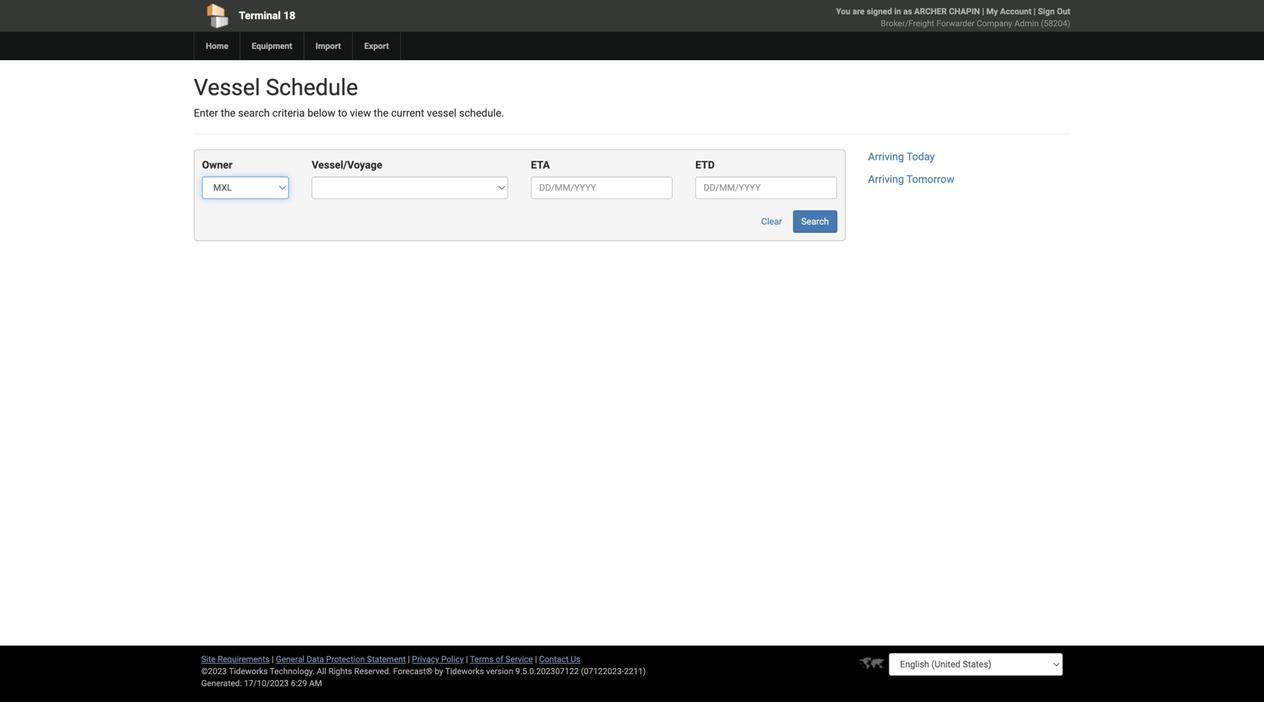 Task type: describe. For each thing, give the bounding box(es) containing it.
technology.
[[270, 666, 315, 676]]

by
[[435, 666, 443, 676]]

eta
[[531, 159, 550, 171]]

my
[[986, 6, 998, 16]]

account
[[1000, 6, 1032, 16]]

schedule.
[[459, 107, 504, 119]]

vessel
[[427, 107, 457, 119]]

vessel
[[194, 74, 260, 101]]

version
[[486, 666, 513, 676]]

broker/freight
[[881, 18, 934, 28]]

ETD text field
[[695, 176, 837, 199]]

17/10/2023
[[244, 678, 289, 688]]

privacy policy link
[[412, 654, 464, 664]]

reserved.
[[354, 666, 391, 676]]

general data protection statement link
[[276, 654, 406, 664]]

arriving tomorrow link
[[868, 173, 954, 185]]

all
[[317, 666, 326, 676]]

data
[[307, 654, 324, 664]]

6:29
[[291, 678, 307, 688]]

general
[[276, 654, 304, 664]]

view
[[350, 107, 371, 119]]

1 the from the left
[[221, 107, 236, 119]]

home link
[[194, 32, 240, 60]]

equipment link
[[240, 32, 304, 60]]

export
[[364, 41, 389, 51]]

my account link
[[986, 6, 1032, 16]]

clear
[[761, 216, 782, 227]]

arriving for arriving today
[[868, 150, 904, 163]]

statement
[[367, 654, 406, 664]]

search
[[238, 107, 270, 119]]

schedule
[[266, 74, 358, 101]]

enter
[[194, 107, 218, 119]]

import
[[316, 41, 341, 51]]

to
[[338, 107, 347, 119]]

out
[[1057, 6, 1070, 16]]

am
[[309, 678, 322, 688]]

arriving today link
[[868, 150, 935, 163]]

terminal
[[239, 9, 281, 22]]

arriving today
[[868, 150, 935, 163]]

import link
[[304, 32, 352, 60]]

| up forecast®
[[408, 654, 410, 664]]

site
[[201, 654, 216, 664]]

(07122023-
[[581, 666, 624, 676]]

company
[[977, 18, 1012, 28]]

signed
[[867, 6, 892, 16]]

as
[[903, 6, 912, 16]]

clear button
[[753, 210, 790, 233]]

2 the from the left
[[374, 107, 389, 119]]

terminal 18
[[239, 9, 295, 22]]

| up tideworks
[[466, 654, 468, 664]]

of
[[496, 654, 503, 664]]



Task type: locate. For each thing, give the bounding box(es) containing it.
arriving down arriving today
[[868, 173, 904, 185]]

| up the 9.5.0.202307122
[[535, 654, 537, 664]]

ETA text field
[[531, 176, 673, 199]]

| left 'sign'
[[1034, 6, 1036, 16]]

arriving up arriving tomorrow link
[[868, 150, 904, 163]]

are
[[853, 6, 865, 16]]

tideworks
[[445, 666, 484, 676]]

privacy
[[412, 654, 439, 664]]

archer
[[914, 6, 947, 16]]

terms of service link
[[470, 654, 533, 664]]

9.5.0.202307122
[[515, 666, 579, 676]]

2211)
[[624, 666, 646, 676]]

today
[[906, 150, 935, 163]]

us
[[571, 654, 580, 664]]

sign out link
[[1038, 6, 1070, 16]]

18
[[283, 9, 295, 22]]

vessel schedule enter the search criteria below to view the current vessel schedule.
[[194, 74, 504, 119]]

vessel/voyage
[[312, 159, 382, 171]]

owner
[[202, 159, 232, 171]]

service
[[505, 654, 533, 664]]

generated:
[[201, 678, 242, 688]]

criteria
[[272, 107, 305, 119]]

policy
[[441, 654, 464, 664]]

site requirements | general data protection statement | privacy policy | terms of service | contact us ©2023 tideworks technology. all rights reserved. forecast® by tideworks version 9.5.0.202307122 (07122023-2211) generated: 17/10/2023 6:29 am
[[201, 654, 646, 688]]

protection
[[326, 654, 365, 664]]

requirements
[[218, 654, 270, 664]]

contact us link
[[539, 654, 580, 664]]

rights
[[328, 666, 352, 676]]

admin
[[1014, 18, 1039, 28]]

1 arriving from the top
[[868, 150, 904, 163]]

chapin
[[949, 6, 980, 16]]

search button
[[793, 210, 837, 233]]

| left general
[[272, 654, 274, 664]]

| left my
[[982, 6, 984, 16]]

arriving for arriving tomorrow
[[868, 173, 904, 185]]

sign
[[1038, 6, 1055, 16]]

in
[[894, 6, 901, 16]]

export link
[[352, 32, 400, 60]]

search
[[801, 216, 829, 227]]

©2023 tideworks
[[201, 666, 268, 676]]

tomorrow
[[906, 173, 954, 185]]

1 horizontal spatial the
[[374, 107, 389, 119]]

terminal 18 link
[[194, 0, 546, 32]]

etd
[[695, 159, 715, 171]]

0 horizontal spatial the
[[221, 107, 236, 119]]

current
[[391, 107, 424, 119]]

0 vertical spatial arriving
[[868, 150, 904, 163]]

site requirements link
[[201, 654, 270, 664]]

equipment
[[252, 41, 292, 51]]

(58204)
[[1041, 18, 1070, 28]]

terms
[[470, 654, 494, 664]]

you
[[836, 6, 850, 16]]

2 arriving from the top
[[868, 173, 904, 185]]

below
[[307, 107, 335, 119]]

|
[[982, 6, 984, 16], [1034, 6, 1036, 16], [272, 654, 274, 664], [408, 654, 410, 664], [466, 654, 468, 664], [535, 654, 537, 664]]

the right view
[[374, 107, 389, 119]]

forwarder
[[937, 18, 975, 28]]

arriving tomorrow
[[868, 173, 954, 185]]

the
[[221, 107, 236, 119], [374, 107, 389, 119]]

contact
[[539, 654, 569, 664]]

forecast®
[[393, 666, 432, 676]]

arriving
[[868, 150, 904, 163], [868, 173, 904, 185]]

you are signed in as archer chapin | my account | sign out broker/freight forwarder company admin (58204)
[[836, 6, 1070, 28]]

1 vertical spatial arriving
[[868, 173, 904, 185]]

the right the enter
[[221, 107, 236, 119]]

home
[[206, 41, 228, 51]]



Task type: vqa. For each thing, say whether or not it's contained in the screenshot.
Select's the Select
no



